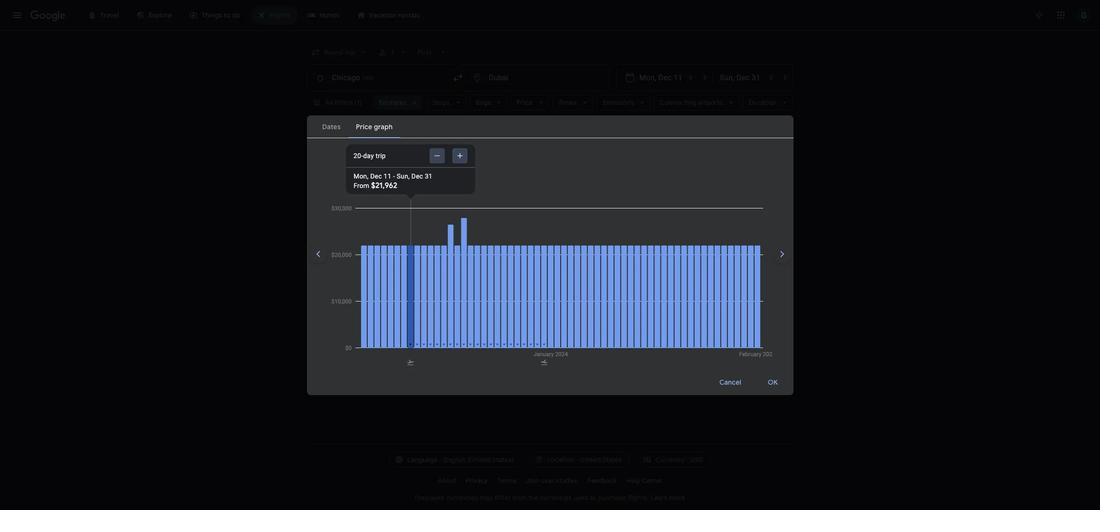 Task type: describe. For each thing, give the bounding box(es) containing it.
2 inside 6:16 pm – 12:25 am + 2
[[419, 325, 422, 331]]

include
[[325, 231, 344, 238]]

co for 5,528
[[651, 290, 663, 299]]

join
[[526, 477, 539, 485]]

displayed
[[415, 494, 445, 502]]

departing flights
[[307, 216, 381, 228]]

Arrival time: 12:25 AM on  Wednesday, December 13. text field
[[386, 325, 422, 335]]

find the best price region
[[307, 134, 793, 158]]

airports
[[698, 98, 723, 107]]

dxb for 59
[[508, 301, 519, 308]]

duration button
[[743, 95, 793, 110]]

about link
[[433, 473, 461, 489]]

– inside 6:16 pm – 12:25 am + 2
[[379, 326, 384, 335]]

+89% emissions
[[621, 301, 664, 308]]

language
[[407, 456, 438, 464]]

– inside 13 hr 25 min ord – dxb
[[504, 266, 508, 272]]

7:45 pm inside "7:45 pm – 7:10 pm + 1"
[[351, 254, 379, 264]]

2 stops flight. element
[[554, 326, 579, 336]]

help
[[627, 477, 641, 485]]

date grid
[[682, 138, 711, 146]]

emissions for 5,528
[[637, 301, 664, 308]]

prices are currently typical
[[341, 179, 434, 189]]

Departure time: 12:46 PM. text field
[[351, 290, 382, 299]]

21962 US dollars text field
[[729, 254, 755, 264]]

bags button
[[470, 95, 507, 110]]

price for price
[[517, 98, 533, 107]]

kg for 4,314
[[640, 254, 649, 264]]

20-
[[354, 152, 363, 159]]

dec left 31 at the left top of page
[[412, 172, 423, 180]]

23432 US dollars text field
[[727, 290, 755, 299]]

privacy
[[466, 477, 488, 485]]

12:25 am
[[386, 326, 416, 335]]

trip for 20-
[[376, 152, 386, 159]]

min for 20 hr 9 min
[[518, 326, 531, 335]]

nonstop flight. element
[[554, 254, 584, 265]]

+48%
[[621, 266, 635, 272]]

currently
[[377, 179, 408, 189]]

hr for 20 hr 9 min
[[503, 326, 510, 335]]

english
[[443, 456, 466, 464]]

5,528 kg co 2
[[621, 290, 667, 301]]

,
[[566, 337, 568, 344]]

times button
[[553, 95, 593, 110]]

mon,
[[354, 172, 369, 180]]

from
[[512, 494, 527, 502]]

help center link
[[622, 473, 667, 489]]

learn more about tracked prices image
[[364, 135, 372, 144]]

2 currencies from the left
[[540, 494, 572, 502]]

purchase
[[598, 494, 626, 502]]

learn more link
[[651, 494, 685, 502]]

nonstop
[[554, 254, 584, 264]]

prices for prices include required taxes + fees for 1 adult. optional charges and
[[307, 231, 324, 238]]

graph
[[765, 138, 784, 146]]

+67% emissions
[[621, 337, 664, 344]]

$23,432 round trip
[[727, 290, 755, 308]]

total duration 20 hr 59 min. element
[[492, 290, 554, 301]]

grid
[[698, 138, 711, 146]]

31
[[425, 172, 433, 180]]

join user studies
[[526, 477, 578, 485]]

2 for 20 hr 59 min
[[663, 293, 667, 301]]

– inside "7:45 pm – 7:10 pm + 1"
[[380, 254, 385, 264]]

ord for 20 hr 9 min
[[492, 337, 504, 344]]

11
[[384, 172, 391, 180]]

stops button
[[427, 95, 466, 110]]

hr inside 1 stop 3 hr 30 min iah
[[559, 301, 564, 308]]

all
[[325, 98, 333, 107]]

departing flights main content
[[307, 134, 793, 388]]

trip for $21,962
[[746, 266, 755, 273]]

required
[[346, 231, 368, 238]]

co for 4,888
[[652, 326, 664, 335]]

Arrival time: 7:45 PM on  Tuesday, December 12. text field
[[390, 289, 422, 299]]

may
[[480, 494, 493, 502]]

+67%
[[621, 337, 635, 344]]

Departure time: 7:45 PM. text field
[[351, 254, 379, 264]]

9
[[512, 326, 516, 335]]

flights
[[353, 216, 381, 228]]

connecting airports
[[660, 98, 723, 107]]

$42,994 round trip
[[727, 326, 755, 344]]

12:46 pm
[[351, 290, 382, 299]]

7:45 pm inside 12:46 pm – 7:45 pm + 1
[[390, 290, 418, 299]]

terms link
[[493, 473, 521, 489]]

prices
[[342, 135, 362, 144]]

none search field containing all filters (1)
[[307, 44, 793, 126]]

11 – 31
[[392, 135, 411, 144]]

filters
[[334, 98, 353, 107]]

round for $21,962
[[729, 266, 744, 273]]

leaves o'hare international airport at 7:45 pm on monday, december 11 and arrives at dubai international airport at 7:10 pm on tuesday, december 12. element
[[351, 254, 418, 264]]

20-day trip
[[354, 152, 386, 159]]

min for 13 hr 25 min
[[520, 254, 533, 264]]

prices include required taxes + fees for 1 adult. optional charges and
[[307, 231, 492, 238]]

1 inside "7:45 pm – 7:10 pm + 1"
[[416, 254, 418, 260]]

privacy link
[[461, 473, 493, 489]]

feedback
[[588, 477, 617, 485]]

6:16 pm – 12:25 am + 2
[[351, 325, 422, 335]]

and
[[481, 231, 491, 238]]

2 stops ewr , ath
[[554, 326, 580, 344]]

dxb for 25
[[508, 266, 519, 272]]

dxb for 9
[[508, 337, 519, 344]]

emirates down leaves o'hare international airport at 12:46 pm on monday, december 11 and arrives at dubai international airport at 7:45 pm on tuesday, december 12. element
[[371, 301, 395, 308]]

(1)
[[354, 98, 362, 107]]

ok button
[[757, 371, 790, 394]]

all filters (1)
[[325, 98, 362, 107]]

emirates down 6:16 pm – 12:25 am + 2
[[371, 337, 395, 344]]

user
[[541, 477, 554, 485]]

states
[[602, 456, 622, 464]]

$23,432
[[727, 290, 755, 299]]

stops
[[560, 326, 579, 335]]

– inside 20 hr 59 min ord – dxb
[[504, 301, 508, 308]]

typical
[[410, 179, 434, 189]]

cancel button
[[708, 371, 753, 394]]

layover (1 of 2) is a 2 hr 3 min layover at newark liberty international airport in newark. layover (2 of 2) is a 2 hr layover at athens international airport "eleftherios venizelos" in athens. element
[[554, 336, 616, 344]]

$21,962 round trip
[[729, 254, 755, 273]]

emirates down departure time: 7:45 pm. text box
[[351, 266, 375, 272]]

taxes
[[369, 231, 384, 238]]

4,888
[[621, 326, 640, 335]]

1 stop flight. element
[[554, 290, 574, 301]]

emirates inside emirates popup button
[[379, 98, 407, 107]]

iah
[[586, 301, 595, 308]]



Task type: vqa. For each thing, say whether or not it's contained in the screenshot.
third emissions from the top of the Departing Flights main content
yes



Task type: locate. For each thing, give the bounding box(es) containing it.
dec left 11
[[370, 172, 382, 180]]

dxb
[[508, 266, 519, 272], [508, 301, 519, 308], [508, 337, 519, 344]]

trip down the $23,432
[[746, 302, 755, 308]]

3 round from the top
[[729, 337, 744, 344]]

4,314 kg co 2
[[621, 254, 666, 265]]

+ inside "7:45 pm – 7:10 pm + 1"
[[414, 254, 416, 260]]

trip inside $42,994 round trip
[[746, 337, 755, 344]]

dec 11 – 31
[[378, 135, 411, 144]]

layover (1 of 1) is a 3 hr 30 min layover at george bush intercontinental airport in houston. element
[[554, 301, 616, 308]]

7:45 pm up the arrival time: 12:25 am on  wednesday, december 13. text field
[[390, 290, 418, 299]]

20 hr 9 min ord – dxb
[[492, 326, 531, 344]]

kg for 5,528
[[641, 290, 650, 299]]

20 inside 20 hr 9 min ord – dxb
[[492, 326, 501, 335]]

1 round from the top
[[729, 266, 744, 273]]

(united
[[467, 456, 491, 464]]

1 united, from the top
[[351, 301, 369, 308]]

hr inside 20 hr 59 min ord – dxb
[[503, 290, 510, 299]]

20 inside 20 hr 59 min ord – dxb
[[492, 290, 501, 299]]

usd
[[690, 456, 703, 464]]

kg up +48% emissions
[[640, 254, 649, 264]]

+ down prices include required taxes + fees for 1 adult. optional charges and
[[414, 254, 416, 260]]

round inside the $21,962 round trip
[[729, 266, 744, 273]]

cancel
[[720, 378, 742, 387]]

3 dxb from the top
[[508, 337, 519, 344]]

price graph button
[[723, 134, 792, 151]]

1 dxb from the top
[[508, 266, 519, 272]]

3 emissions from the top
[[637, 337, 664, 344]]

round for $23,432
[[729, 302, 744, 308]]

trip down $21,962 text box
[[746, 266, 755, 273]]

1 vertical spatial prices
[[307, 231, 324, 238]]

30
[[566, 301, 573, 308]]

trip for $23,432
[[746, 302, 755, 308]]

round down $42,994
[[729, 337, 744, 344]]

more
[[669, 494, 685, 502]]

fees
[[390, 231, 402, 238]]

3 ord from the top
[[492, 337, 504, 344]]

united states
[[580, 456, 622, 464]]

round inside $42,994 round trip
[[729, 337, 744, 344]]

displayed currencies may differ from the currencies used to purchase flights. learn more
[[415, 494, 685, 502]]

+ for 7:45 pm
[[418, 289, 420, 296]]

20
[[492, 290, 501, 299], [492, 326, 501, 335]]

kg inside '4,888 kg co 2'
[[642, 326, 650, 335]]

day
[[363, 152, 374, 159]]

hr left 59
[[503, 290, 510, 299]]

date grid button
[[657, 134, 719, 151]]

co up "+89% emissions"
[[651, 290, 663, 299]]

+ left fees
[[385, 231, 389, 238]]

0 vertical spatial united, emirates
[[351, 301, 395, 308]]

– right departure time: 12:46 pm. text field
[[384, 290, 388, 299]]

1 vertical spatial 20
[[492, 326, 501, 335]]

emissions for 4,314
[[637, 266, 664, 272]]

2 united, emirates from the top
[[351, 337, 395, 344]]

1 vertical spatial round
[[729, 302, 744, 308]]

+ down the arrival time: 7:45 pm on  tuesday, december 12. text field
[[416, 325, 419, 331]]

prices down 'departing'
[[307, 231, 324, 238]]

59
[[512, 290, 521, 299]]

ord inside 20 hr 59 min ord – dxb
[[492, 301, 504, 308]]

price inside popup button
[[517, 98, 533, 107]]

bags
[[476, 98, 491, 107]]

price button
[[511, 95, 549, 110]]

total duration 20 hr 9 min. element
[[492, 326, 554, 336]]

scroll forward image
[[771, 243, 793, 265]]

stop
[[559, 290, 574, 299]]

hr inside 20 hr 9 min ord – dxb
[[503, 326, 510, 335]]

kg inside 5,528 kg co 2
[[641, 290, 650, 299]]

price
[[517, 98, 533, 107], [748, 138, 764, 146]]

1 20 from the top
[[492, 290, 501, 299]]

kg inside "4,314 kg co 2"
[[640, 254, 649, 264]]

to
[[590, 494, 596, 502]]

$21,962 down 11
[[371, 181, 397, 190]]

ord for 20 hr 59 min
[[492, 301, 504, 308]]

2 up "+89% emissions"
[[663, 293, 667, 301]]

4,888 kg co 2
[[621, 326, 667, 337]]

– left 7:10 pm
[[380, 254, 385, 264]]

1 ord from the top
[[492, 266, 504, 272]]

english (united states)
[[443, 456, 514, 464]]

emirates button
[[373, 95, 423, 110]]

dxb inside 13 hr 25 min ord – dxb
[[508, 266, 519, 272]]

1 emissions from the top
[[637, 266, 664, 272]]

2 vertical spatial co
[[652, 326, 664, 335]]

prices left are
[[341, 179, 362, 189]]

0 vertical spatial 7:45 pm
[[351, 254, 379, 264]]

+ inside 6:16 pm – 12:25 am + 2
[[416, 325, 419, 331]]

emirates
[[379, 98, 407, 107], [351, 266, 375, 272], [371, 301, 395, 308], [371, 337, 395, 344]]

– down total duration 20 hr 59 min. element
[[504, 301, 508, 308]]

+89%
[[621, 301, 635, 308]]

2 round from the top
[[729, 302, 744, 308]]

connecting airports button
[[654, 95, 740, 110]]

min right 59
[[522, 290, 535, 299]]

united, emirates
[[351, 301, 395, 308], [351, 337, 395, 344]]

12:46 pm – 7:45 pm + 1
[[351, 289, 422, 299]]

kg
[[640, 254, 649, 264], [641, 290, 650, 299], [642, 326, 650, 335]]

dec right learn more about tracked prices image at top
[[378, 135, 391, 144]]

united, emirates down 12:46 pm
[[351, 301, 395, 308]]

emissions
[[603, 98, 634, 107]]

dxb inside 20 hr 9 min ord – dxb
[[508, 337, 519, 344]]

1 horizontal spatial price
[[748, 138, 764, 146]]

20 hr 59 min ord – dxb
[[492, 290, 535, 308]]

0 vertical spatial emissions
[[637, 266, 664, 272]]

currencies down "join user studies"
[[540, 494, 572, 502]]

currencies down privacy
[[446, 494, 478, 502]]

2 inside 5,528 kg co 2
[[663, 293, 667, 301]]

2 inside "4,314 kg co 2"
[[662, 257, 666, 265]]

1 inside 1 stop 3 hr 30 min iah
[[554, 290, 557, 299]]

min inside 20 hr 9 min ord – dxb
[[518, 326, 531, 335]]

2 up +48% emissions
[[662, 257, 666, 265]]

Departure text field
[[639, 65, 683, 91]]

round down the $23,432
[[729, 302, 744, 308]]

states)
[[492, 456, 514, 464]]

duration
[[749, 98, 777, 107]]

trip for $42,994
[[746, 337, 755, 344]]

min right 25
[[520, 254, 533, 264]]

1 vertical spatial 7:45 pm
[[390, 290, 418, 299]]

1 united, emirates from the top
[[351, 301, 395, 308]]

42994 US dollars text field
[[727, 326, 755, 335]]

hr inside 13 hr 25 min ord – dxb
[[501, 254, 508, 264]]

all filters (1) button
[[307, 95, 369, 110]]

price inside button
[[748, 138, 764, 146]]

min inside 20 hr 59 min ord – dxb
[[522, 290, 535, 299]]

hr for 20 hr 59 min
[[503, 290, 510, 299]]

join user studies link
[[521, 473, 583, 489]]

0 horizontal spatial currencies
[[446, 494, 478, 502]]

1 currencies from the left
[[446, 494, 478, 502]]

0 horizontal spatial price
[[517, 98, 533, 107]]

hr right 3
[[559, 301, 564, 308]]

Arrival time: 7:10 PM on  Tuesday, December 12. text field
[[387, 254, 418, 264]]

help center
[[627, 477, 662, 485]]

dxb down 9
[[508, 337, 519, 344]]

20 for 20 hr 9 min
[[492, 326, 501, 335]]

0 vertical spatial round
[[729, 266, 744, 273]]

6:16 pm
[[351, 326, 377, 335]]

1 vertical spatial united, emirates
[[351, 337, 395, 344]]

2 emissions from the top
[[637, 301, 664, 308]]

emissions for 4,888
[[637, 337, 664, 344]]

1 horizontal spatial currencies
[[540, 494, 572, 502]]

7:10 pm
[[387, 254, 414, 264]]

dxb down 59
[[508, 301, 519, 308]]

co inside "4,314 kg co 2"
[[650, 254, 662, 264]]

ord down total duration 20 hr 9 min. 'element'
[[492, 337, 504, 344]]

date
[[682, 138, 697, 146]]

1 horizontal spatial $21,962
[[729, 254, 755, 264]]

used
[[574, 494, 588, 502]]

for
[[403, 231, 411, 238]]

dxb inside 20 hr 59 min ord – dxb
[[508, 301, 519, 308]]

0 horizontal spatial 7:45 pm
[[351, 254, 379, 264]]

trip down $42,994
[[746, 337, 755, 344]]

2 vertical spatial emissions
[[637, 337, 664, 344]]

ord down 13
[[492, 266, 504, 272]]

4,314
[[621, 254, 639, 264]]

track
[[323, 135, 340, 144]]

2 ord from the top
[[492, 301, 504, 308]]

emissions
[[637, 266, 664, 272], [637, 301, 664, 308], [637, 337, 664, 344]]

Return text field
[[720, 65, 764, 91]]

scroll backward image
[[307, 243, 330, 265]]

– right 6:16 pm
[[379, 326, 384, 335]]

7:45 pm
[[351, 254, 379, 264], [390, 290, 418, 299]]

20 for 20 hr 59 min
[[492, 290, 501, 299]]

optional
[[434, 231, 456, 238]]

+ for 7:10 pm
[[414, 254, 416, 260]]

co inside '4,888 kg co 2'
[[652, 326, 664, 335]]

1 vertical spatial ord
[[492, 301, 504, 308]]

co for 4,314
[[650, 254, 662, 264]]

dxb down 25
[[508, 266, 519, 272]]

trip inside the $21,962 round trip
[[746, 266, 755, 273]]

emissions down 5,528 kg co 2
[[637, 301, 664, 308]]

2 vertical spatial ord
[[492, 337, 504, 344]]

2 vertical spatial round
[[729, 337, 744, 344]]

– inside 12:46 pm – 7:45 pm + 1
[[384, 290, 388, 299]]

5,528
[[621, 290, 639, 299]]

price left 'graph'
[[748, 138, 764, 146]]

0 vertical spatial kg
[[640, 254, 649, 264]]

2 inside '4,888 kg co 2'
[[664, 329, 667, 337]]

min right 30
[[574, 301, 584, 308]]

20 left 9
[[492, 326, 501, 335]]

ord
[[492, 266, 504, 272], [492, 301, 504, 308], [492, 337, 504, 344]]

round down $21,962 text box
[[729, 266, 744, 273]]

kg for 4,888
[[642, 326, 650, 335]]

co up +48% emissions
[[650, 254, 662, 264]]

total duration 13 hr 25 min. element
[[492, 254, 554, 265]]

ord down total duration 20 hr 59 min. element
[[492, 301, 504, 308]]

+ for 12:25 am
[[416, 325, 419, 331]]

hr for 13 hr 25 min
[[501, 254, 508, 264]]

None search field
[[307, 44, 793, 126]]

united, emirates for 12:46 pm
[[351, 301, 395, 308]]

2 vertical spatial dxb
[[508, 337, 519, 344]]

from
[[354, 182, 369, 189]]

co up +67% emissions
[[652, 326, 664, 335]]

ath
[[569, 337, 580, 344]]

2 right the 12:25 am
[[419, 325, 422, 331]]

sun,
[[397, 172, 410, 180]]

0 vertical spatial ord
[[492, 266, 504, 272]]

Departure time: 6:16 PM. text field
[[351, 326, 377, 335]]

stops
[[432, 98, 450, 107]]

differ
[[494, 494, 511, 502]]

united, emirates down 6:16 pm
[[351, 337, 395, 344]]

terms
[[497, 477, 516, 485]]

2 vertical spatial kg
[[642, 326, 650, 335]]

ord inside 20 hr 9 min ord – dxb
[[492, 337, 504, 344]]

20 left 59
[[492, 290, 501, 299]]

7:45 pm down "required"
[[351, 254, 379, 264]]

emirates right (1)
[[379, 98, 407, 107]]

trip right day
[[376, 152, 386, 159]]

0 vertical spatial 20
[[492, 290, 501, 299]]

min right 9
[[518, 326, 531, 335]]

1 inside 12:46 pm – 7:45 pm + 1
[[420, 289, 422, 296]]

1 vertical spatial kg
[[641, 290, 650, 299]]

1 inside 'popup button'
[[391, 48, 395, 56]]

0 vertical spatial price
[[517, 98, 533, 107]]

united, down 6:16 pm
[[351, 337, 369, 344]]

departing
[[307, 216, 351, 228]]

prices for prices are currently typical
[[341, 179, 362, 189]]

united, emirates for 6:16 pm
[[351, 337, 395, 344]]

min
[[520, 254, 533, 264], [522, 290, 535, 299], [574, 301, 584, 308], [518, 326, 531, 335]]

2 dxb from the top
[[508, 301, 519, 308]]

center
[[642, 477, 662, 485]]

leaves o'hare international airport at 6:16 pm on monday, december 11 and arrives at dubai international airport at 12:25 am on wednesday, december 13. element
[[351, 325, 422, 335]]

1 vertical spatial dxb
[[508, 301, 519, 308]]

2 up ewr at the right of the page
[[554, 326, 558, 335]]

charges
[[458, 231, 479, 238]]

2 for 20 hr 9 min
[[664, 329, 667, 337]]

price graph
[[748, 138, 784, 146]]

round inside $23,432 round trip
[[729, 302, 744, 308]]

round for $42,994
[[729, 337, 744, 344]]

hr
[[501, 254, 508, 264], [503, 290, 510, 299], [559, 301, 564, 308], [503, 326, 510, 335]]

min inside 13 hr 25 min ord – dxb
[[520, 254, 533, 264]]

kg up "+89% emissions"
[[641, 290, 650, 299]]

location
[[547, 456, 575, 464]]

1 vertical spatial emissions
[[637, 301, 664, 308]]

7:45 pm – 7:10 pm + 1
[[351, 254, 418, 264]]

13 hr 25 min ord – dxb
[[492, 254, 533, 272]]

0 vertical spatial united,
[[351, 301, 369, 308]]

2 united, from the top
[[351, 337, 369, 344]]

2 for 13 hr 25 min
[[662, 257, 666, 265]]

1 horizontal spatial prices
[[341, 179, 362, 189]]

+ inside 12:46 pm – 7:45 pm + 1
[[418, 289, 420, 296]]

emissions button
[[597, 95, 650, 110]]

hr left 9
[[503, 326, 510, 335]]

ord for 13 hr 25 min
[[492, 266, 504, 272]]

$21,962 inside departing flights "main content"
[[729, 254, 755, 264]]

swap origin and destination. image
[[452, 72, 464, 84]]

0 horizontal spatial $21,962
[[371, 181, 397, 190]]

2 up +67% emissions
[[664, 329, 667, 337]]

united, for 6:16 pm
[[351, 337, 369, 344]]

0 vertical spatial prices
[[341, 179, 362, 189]]

$21,962 up "$23,432" 'text box'
[[729, 254, 755, 264]]

united, for 12:46 pm
[[351, 301, 369, 308]]

min inside 1 stop 3 hr 30 min iah
[[574, 301, 584, 308]]

+ down "arrival time: 7:10 pm on  tuesday, december 12." text box
[[418, 289, 420, 296]]

0 vertical spatial dxb
[[508, 266, 519, 272]]

$21,962 inside the mon, dec 11 - sun, dec 31 from $21,962
[[371, 181, 397, 190]]

flights.
[[628, 494, 649, 502]]

ewr
[[554, 337, 566, 344]]

emissions down "4,314 kg co 2"
[[637, 266, 664, 272]]

ord inside 13 hr 25 min ord – dxb
[[492, 266, 504, 272]]

trip inside $23,432 round trip
[[746, 302, 755, 308]]

min for 20 hr 59 min
[[522, 290, 535, 299]]

2 inside 2 stops ewr , ath
[[554, 326, 558, 335]]

1 horizontal spatial 7:45 pm
[[390, 290, 418, 299]]

emissions down '4,888 kg co 2' at the bottom of the page
[[637, 337, 664, 344]]

co inside 5,528 kg co 2
[[651, 290, 663, 299]]

2 20 from the top
[[492, 326, 501, 335]]

hr right 13
[[501, 254, 508, 264]]

trip
[[376, 152, 386, 159], [746, 266, 755, 273], [746, 302, 755, 308], [746, 337, 755, 344]]

– inside 20 hr 9 min ord – dxb
[[504, 337, 508, 344]]

1 vertical spatial co
[[651, 290, 663, 299]]

0 vertical spatial $21,962
[[371, 181, 397, 190]]

leaves o'hare international airport at 12:46 pm on monday, december 11 and arrives at dubai international airport at 7:45 pm on tuesday, december 12. element
[[351, 289, 422, 299]]

dec
[[378, 135, 391, 144], [370, 172, 382, 180], [412, 172, 423, 180]]

kg up +67% emissions
[[642, 326, 650, 335]]

1 vertical spatial $21,962
[[729, 254, 755, 264]]

0 vertical spatial co
[[650, 254, 662, 264]]

0 horizontal spatial prices
[[307, 231, 324, 238]]

– down total duration 20 hr 9 min. 'element'
[[504, 337, 508, 344]]

1 vertical spatial price
[[748, 138, 764, 146]]

price for price graph
[[748, 138, 764, 146]]

united, down departure time: 12:46 pm. text field
[[351, 301, 369, 308]]

25
[[510, 254, 519, 264]]

– down total duration 13 hr 25 min. element
[[504, 266, 508, 272]]

dec inside find the best price region
[[378, 135, 391, 144]]

1 vertical spatial united,
[[351, 337, 369, 344]]

price right bags popup button
[[517, 98, 533, 107]]



